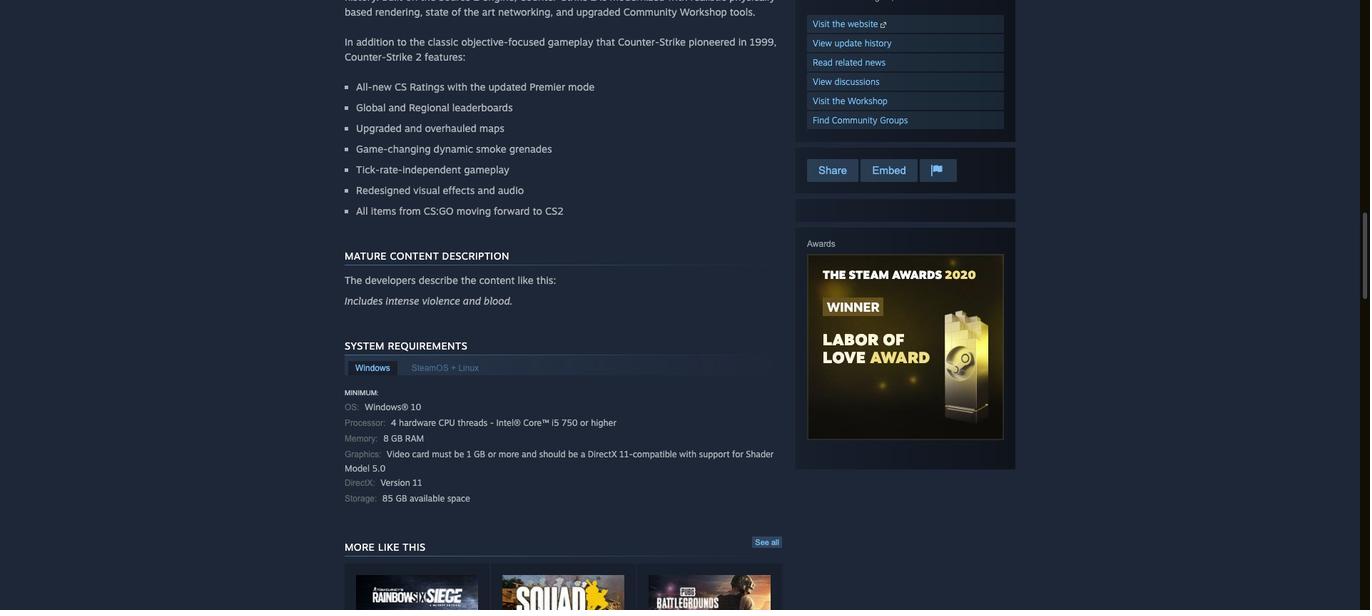 Task type: vqa. For each thing, say whether or not it's contained in the screenshot.
"RPG" inside the RPG link
no



Task type: locate. For each thing, give the bounding box(es) containing it.
visit up view update history in the right of the page
[[813, 19, 830, 29]]

2
[[415, 51, 422, 63]]

new
[[372, 81, 392, 93]]

1 horizontal spatial with
[[679, 449, 697, 460]]

mode
[[568, 81, 595, 93]]

1 be from the left
[[454, 449, 464, 460]]

gameplay down smoke
[[464, 163, 509, 176]]

5.0
[[372, 463, 385, 474]]

1 horizontal spatial the
[[823, 268, 846, 282]]

counter- down addition
[[345, 51, 386, 63]]

gb inside video card must be 1 gb or more and should be a directx 11-compatible with support for shader model 5.0
[[474, 449, 485, 460]]

the up includes
[[345, 274, 362, 286]]

the
[[832, 19, 845, 29], [410, 36, 425, 48], [470, 81, 485, 93], [832, 96, 845, 106], [461, 274, 476, 286]]

awards left 2020
[[892, 268, 942, 282]]

steamos + linux
[[411, 363, 479, 373]]

gb
[[391, 433, 403, 444], [474, 449, 485, 460], [396, 493, 407, 504]]

view up 'read'
[[813, 38, 832, 49]]

storage:
[[345, 494, 377, 504]]

view
[[813, 38, 832, 49], [813, 76, 832, 87]]

0 horizontal spatial the
[[345, 274, 362, 286]]

premier
[[530, 81, 565, 93]]

the up "2"
[[410, 36, 425, 48]]

all-
[[356, 81, 372, 93]]

1 horizontal spatial counter-
[[618, 36, 659, 48]]

items
[[371, 205, 396, 217]]

describe
[[419, 274, 458, 286]]

1 vertical spatial or
[[488, 449, 496, 460]]

0 horizontal spatial to
[[397, 36, 407, 48]]

view down 'read'
[[813, 76, 832, 87]]

or left more
[[488, 449, 496, 460]]

1 vertical spatial view
[[813, 76, 832, 87]]

1 vertical spatial awards
[[892, 268, 942, 282]]

windows
[[355, 363, 390, 373]]

or right 750
[[580, 417, 589, 428]]

like
[[518, 274, 534, 286], [378, 541, 399, 553]]

0 vertical spatial gameplay
[[548, 36, 593, 48]]

1 horizontal spatial like
[[518, 274, 534, 286]]

the for the steam awards 2020
[[823, 268, 846, 282]]

be left a
[[568, 449, 578, 460]]

the left 'steam'
[[823, 268, 846, 282]]

should
[[539, 449, 566, 460]]

11
[[413, 477, 422, 488]]

strike
[[659, 36, 686, 48], [386, 51, 413, 63]]

intel®
[[496, 417, 521, 428]]

redesigned
[[356, 184, 411, 196]]

view update history
[[813, 38, 892, 49]]

love
[[823, 347, 866, 367]]

the up leaderboards
[[470, 81, 485, 93]]

2 vertical spatial gb
[[396, 493, 407, 504]]

the
[[823, 268, 846, 282], [345, 274, 362, 286]]

gameplay
[[548, 36, 593, 48], [464, 163, 509, 176]]

visual
[[413, 184, 440, 196]]

must
[[432, 449, 452, 460]]

compatible
[[633, 449, 677, 460]]

to
[[397, 36, 407, 48], [533, 205, 542, 217]]

like inside see all more like this
[[378, 541, 399, 553]]

cpu
[[439, 417, 455, 428]]

0 vertical spatial gb
[[391, 433, 403, 444]]

1 visit from the top
[[813, 19, 830, 29]]

system
[[345, 340, 385, 352]]

counter- right 'that'
[[618, 36, 659, 48]]

0 horizontal spatial like
[[378, 541, 399, 553]]

with right ratings
[[447, 81, 467, 93]]

embed
[[872, 164, 906, 176]]

2 view from the top
[[813, 76, 832, 87]]

overhauled
[[425, 122, 477, 134]]

1 vertical spatial gb
[[474, 449, 485, 460]]

gameplay left 'that'
[[548, 36, 593, 48]]

gb inside os: windows® 10 processor: 4 hardware cpu threads - intel® core™ i5 750 or higher memory: 8 gb ram
[[391, 433, 403, 444]]

0 vertical spatial awards
[[807, 239, 835, 249]]

card
[[412, 449, 429, 460]]

cs:go
[[424, 205, 454, 217]]

1
[[467, 449, 471, 460]]

0 horizontal spatial with
[[447, 81, 467, 93]]

1 horizontal spatial or
[[580, 417, 589, 428]]

like left this:
[[518, 274, 534, 286]]

discussions
[[834, 76, 879, 87]]

0 vertical spatial strike
[[659, 36, 686, 48]]

with left support
[[679, 449, 697, 460]]

the down the 'view discussions'
[[832, 96, 845, 106]]

10
[[411, 402, 421, 412]]

website
[[848, 19, 878, 29]]

available
[[410, 493, 445, 504]]

0 horizontal spatial or
[[488, 449, 496, 460]]

that
[[596, 36, 615, 48]]

violence
[[422, 295, 460, 307]]

find
[[813, 115, 829, 126]]

share
[[818, 164, 847, 176]]

to left cs2 at the left of the page
[[533, 205, 542, 217]]

counter-
[[618, 36, 659, 48], [345, 51, 386, 63]]

1 view from the top
[[813, 38, 832, 49]]

all
[[771, 538, 779, 547]]

0 vertical spatial to
[[397, 36, 407, 48]]

visit for visit the website
[[813, 19, 830, 29]]

effects
[[443, 184, 475, 196]]

awards
[[807, 239, 835, 249], [892, 268, 942, 282]]

classic
[[428, 36, 458, 48]]

global
[[356, 101, 386, 113]]

1 horizontal spatial to
[[533, 205, 542, 217]]

update
[[834, 38, 862, 49]]

view for view update history
[[813, 38, 832, 49]]

2 visit from the top
[[813, 96, 830, 106]]

1 vertical spatial with
[[679, 449, 697, 460]]

0 vertical spatial visit
[[813, 19, 830, 29]]

gb for video card must be 1 gb or more and should be a directx 11-compatible with support for shader model 5.0
[[474, 449, 485, 460]]

gb right '8'
[[391, 433, 403, 444]]

includes intense violence and blood.
[[345, 295, 513, 307]]

gb inside directx: version 11 storage: 85 gb available space
[[396, 493, 407, 504]]

the inside "in addition to the classic objective-focused gameplay that counter-strike pioneered in 1999, counter-strike 2 features:"
[[410, 36, 425, 48]]

with
[[447, 81, 467, 93], [679, 449, 697, 460]]

strike left pioneered
[[659, 36, 686, 48]]

upgraded and overhauled maps
[[356, 122, 504, 134]]

and inside video card must be 1 gb or more and should be a directx 11-compatible with support for shader model 5.0
[[522, 449, 537, 460]]

this:
[[536, 274, 556, 286]]

0 vertical spatial or
[[580, 417, 589, 428]]

0 horizontal spatial counter-
[[345, 51, 386, 63]]

space
[[447, 493, 470, 504]]

view update history link
[[807, 34, 1004, 52]]

to right addition
[[397, 36, 407, 48]]

forward
[[494, 205, 530, 217]]

for
[[732, 449, 743, 460]]

os:
[[345, 402, 359, 412]]

11-
[[619, 449, 633, 460]]

strike left "2"
[[386, 51, 413, 63]]

0 horizontal spatial strike
[[386, 51, 413, 63]]

view for view discussions
[[813, 76, 832, 87]]

visit up find
[[813, 96, 830, 106]]

0 horizontal spatial awards
[[807, 239, 835, 249]]

be left '1' on the left of the page
[[454, 449, 464, 460]]

and right more
[[522, 449, 537, 460]]

gb right '1' on the left of the page
[[474, 449, 485, 460]]

ram
[[405, 433, 424, 444]]

0 vertical spatial view
[[813, 38, 832, 49]]

1 vertical spatial like
[[378, 541, 399, 553]]

1 vertical spatial visit
[[813, 96, 830, 106]]

or
[[580, 417, 589, 428], [488, 449, 496, 460]]

0 horizontal spatial be
[[454, 449, 464, 460]]

and left blood.
[[463, 295, 481, 307]]

or inside video card must be 1 gb or more and should be a directx 11-compatible with support for shader model 5.0
[[488, 449, 496, 460]]

all items from cs:go moving forward to cs2
[[356, 205, 564, 217]]

gb right 85
[[396, 493, 407, 504]]

1 horizontal spatial be
[[568, 449, 578, 460]]

1 horizontal spatial gameplay
[[548, 36, 593, 48]]

news
[[865, 57, 886, 68]]

awards up the winner
[[807, 239, 835, 249]]

read related news link
[[807, 54, 1004, 71]]

like left this
[[378, 541, 399, 553]]

1 horizontal spatial awards
[[892, 268, 942, 282]]

0 horizontal spatial gameplay
[[464, 163, 509, 176]]



Task type: describe. For each thing, give the bounding box(es) containing it.
support
[[699, 449, 730, 460]]

the for the developers describe the content like this:
[[345, 274, 362, 286]]

features:
[[425, 51, 465, 63]]

content
[[390, 250, 439, 262]]

addition
[[356, 36, 394, 48]]

the developers describe the content like this:
[[345, 274, 556, 286]]

in addition to the classic objective-focused gameplay that counter-strike pioneered in 1999, counter-strike 2 features:
[[345, 36, 777, 63]]

750
[[562, 417, 578, 428]]

smoke
[[476, 143, 506, 155]]

from
[[399, 205, 421, 217]]

ratings
[[410, 81, 444, 93]]

i5
[[552, 417, 559, 428]]

0 vertical spatial like
[[518, 274, 534, 286]]

cs
[[395, 81, 407, 93]]

the down description
[[461, 274, 476, 286]]

0 vertical spatial counter-
[[618, 36, 659, 48]]

dynamic
[[433, 143, 473, 155]]

see all more like this
[[345, 538, 779, 553]]

redesigned visual effects and audio
[[356, 184, 524, 196]]

upgraded
[[356, 122, 402, 134]]

shader
[[746, 449, 774, 460]]

and up changing
[[405, 122, 422, 134]]

directx
[[588, 449, 617, 460]]

threads
[[458, 417, 488, 428]]

cs2
[[545, 205, 564, 217]]

tick-
[[356, 163, 380, 176]]

gameplay inside "in addition to the classic objective-focused gameplay that counter-strike pioneered in 1999, counter-strike 2 features:"
[[548, 36, 593, 48]]

winner
[[827, 299, 879, 315]]

audio
[[498, 184, 524, 196]]

1 vertical spatial strike
[[386, 51, 413, 63]]

history
[[865, 38, 892, 49]]

1 vertical spatial gameplay
[[464, 163, 509, 176]]

graphics:
[[345, 450, 381, 460]]

1 vertical spatial to
[[533, 205, 542, 217]]

core™
[[523, 417, 549, 428]]

blood.
[[484, 295, 513, 307]]

and up moving
[[478, 184, 495, 196]]

visit for visit the workshop
[[813, 96, 830, 106]]

mature content description
[[345, 250, 509, 262]]

content
[[479, 274, 515, 286]]

and down cs
[[388, 101, 406, 113]]

find community groups
[[813, 115, 908, 126]]

in
[[738, 36, 747, 48]]

embed link
[[861, 159, 918, 182]]

2020
[[945, 268, 976, 282]]

video
[[387, 449, 410, 460]]

all-new cs ratings with the updated premier mode
[[356, 81, 595, 93]]

linux
[[458, 363, 479, 373]]

1 vertical spatial counter-
[[345, 51, 386, 63]]

workshop
[[848, 96, 888, 106]]

in
[[345, 36, 353, 48]]

the steam awards 2020
[[823, 268, 976, 282]]

of
[[883, 330, 905, 349]]

labor
[[823, 330, 879, 349]]

more
[[499, 449, 519, 460]]

includes
[[345, 295, 383, 307]]

maps
[[479, 122, 504, 134]]

global and regional leaderboards
[[356, 101, 513, 113]]

steamos
[[411, 363, 449, 373]]

award
[[870, 347, 930, 367]]

windows®
[[365, 402, 408, 412]]

higher
[[591, 417, 616, 428]]

groups
[[880, 115, 908, 126]]

1 horizontal spatial strike
[[659, 36, 686, 48]]

-
[[490, 417, 494, 428]]

see all link
[[752, 537, 782, 548]]

with inside video card must be 1 gb or more and should be a directx 11-compatible with support for shader model 5.0
[[679, 449, 697, 460]]

pioneered
[[689, 36, 735, 48]]

related
[[835, 57, 863, 68]]

mature
[[345, 250, 387, 262]]

to inside "in addition to the classic objective-focused gameplay that counter-strike pioneered in 1999, counter-strike 2 features:"
[[397, 36, 407, 48]]

labor of love
[[823, 330, 905, 367]]

or inside os: windows® 10 processor: 4 hardware cpu threads - intel® core™ i5 750 or higher memory: 8 gb ram
[[580, 417, 589, 428]]

1999,
[[750, 36, 777, 48]]

community
[[832, 115, 877, 126]]

leaderboards
[[452, 101, 513, 113]]

share link
[[807, 159, 858, 182]]

tick-rate-independent gameplay
[[356, 163, 509, 176]]

4
[[391, 417, 396, 428]]

model
[[345, 463, 370, 474]]

rate-
[[380, 163, 402, 176]]

the up the update in the top of the page
[[832, 19, 845, 29]]

visit the workshop link
[[807, 92, 1004, 110]]

independent
[[402, 163, 461, 176]]

a
[[581, 449, 585, 460]]

0 vertical spatial with
[[447, 81, 467, 93]]

85
[[382, 493, 393, 504]]

system requirements
[[345, 340, 468, 352]]

+
[[451, 363, 456, 373]]

gb for directx: version 11 storage: 85 gb available space
[[396, 493, 407, 504]]

2 be from the left
[[568, 449, 578, 460]]

view discussions link
[[807, 73, 1004, 91]]

steam
[[849, 268, 889, 282]]

game-
[[356, 143, 388, 155]]

see
[[755, 538, 769, 547]]

objective-
[[461, 36, 508, 48]]

focused
[[508, 36, 545, 48]]

more
[[345, 541, 375, 553]]

os: windows® 10 processor: 4 hardware cpu threads - intel® core™ i5 750 or higher memory: 8 gb ram
[[345, 402, 616, 444]]



